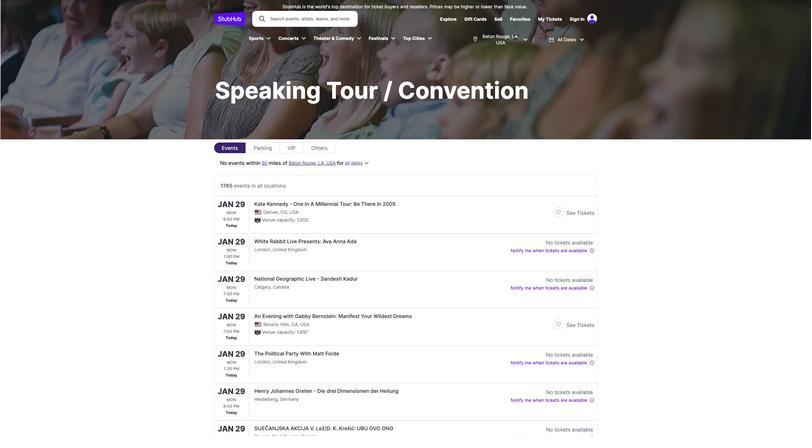 Task type: vqa. For each thing, say whether or not it's contained in the screenshot.
PETE
no



Task type: locate. For each thing, give the bounding box(es) containing it.
me for henry johannes greten - die drei dimensionen der heilung
[[525, 397, 531, 403]]

2 notify me when tickets are available from the top
[[511, 285, 587, 291]]

locations
[[264, 183, 286, 189]]

notify me when tickets are available for national geographic live - sandesh kadur
[[511, 285, 587, 291]]

1 vertical spatial tickets
[[577, 210, 595, 216]]

jan 29 mon 7:00 pm today left calgary,
[[218, 275, 245, 303]]

2 united from the top
[[273, 359, 287, 365]]

baton rouge, la, usa button down others
[[289, 160, 336, 166]]

today for white rabbit live presents: ava anna ada
[[226, 261, 237, 265]]

2 when from the top
[[533, 285, 544, 291]]

3 notify from the top
[[511, 360, 524, 366]]

- inside henry johannes greten - die drei dimensionen der heilung heidelberg, germany
[[314, 388, 316, 394]]

2 horizontal spatial -
[[317, 276, 319, 282]]

2 tooltip image from the top
[[590, 435, 595, 436]]

usa inside no events within 50 miles of baton rouge, la, usa
[[327, 160, 336, 166]]

la, down favorites link
[[512, 34, 519, 39]]

4 jan from the top
[[218, 312, 234, 321]]

are for white rabbit live presents: ava anna ada
[[561, 248, 568, 253]]

today for an evening with gabby bernstein: manifest your wildest dreams
[[226, 335, 237, 340]]

jan for an evening with gabby bernstein: manifest your wildest dreams
[[218, 312, 234, 321]]

4 notify me when tickets are available button from the top
[[511, 396, 595, 404]]

venue for evening
[[262, 329, 275, 335]]

hills,
[[280, 322, 290, 327]]

today inside jan 29 mon 7:30 pm today
[[226, 373, 237, 378]]

convention
[[398, 76, 529, 104]]

theater & comedy link
[[310, 31, 357, 45]]

today for kate kennedy - one in a millennial tour: be there in 2005
[[226, 223, 237, 228]]

1 7:00 from the top
[[224, 254, 232, 259]]

2 jan 29 mon 7:00 pm today from the top
[[218, 275, 245, 303]]

national geographic live - sandesh kadur calgary, canada
[[254, 276, 358, 290]]

1 vertical spatial baton rouge, la, usa button
[[289, 160, 336, 166]]

dates
[[351, 160, 363, 166]]

in left a
[[305, 201, 309, 207]]

1 vertical spatial -
[[317, 276, 319, 282]]

today for henry johannes greten - die drei dimensionen der heilung
[[226, 410, 237, 415]]

-
[[290, 201, 292, 207], [317, 276, 319, 282], [314, 388, 316, 394]]

2 7:00 from the top
[[224, 292, 232, 296]]

baton rouge, la, usa button down sell
[[470, 29, 531, 50]]

3 jan 29 mon 7:00 pm today from the top
[[218, 312, 245, 340]]

3 are from the top
[[561, 360, 568, 366]]

1 horizontal spatial all
[[345, 160, 350, 166]]

2 london, from the top
[[254, 359, 272, 365]]

2 vertical spatial 7:00
[[224, 329, 232, 334]]

2 today from the top
[[226, 261, 237, 265]]

- left sandesh
[[317, 276, 319, 282]]

1 vertical spatial for
[[337, 160, 344, 166]]

0 vertical spatial tickets
[[546, 16, 562, 22]]

venue
[[262, 217, 275, 223], [262, 329, 275, 335]]

no tickets available for kingdom
[[546, 352, 593, 358]]

0 vertical spatial la,
[[512, 34, 519, 39]]

jan for national geographic live - sandesh kadur
[[218, 275, 234, 284]]

1 vertical spatial jan 29 mon 7:00 pm today
[[218, 275, 245, 303]]

1 vertical spatial london,
[[254, 359, 272, 365]]

1 when from the top
[[533, 248, 544, 253]]

pm inside jan 29 mon 8:00 pm today
[[233, 404, 240, 409]]

rouge,
[[496, 34, 511, 39], [302, 160, 317, 166]]

mon for national geographic live - sandesh kadur
[[227, 285, 236, 290]]

mon up the 8:00
[[227, 397, 236, 402]]

1 see from the top
[[566, 210, 576, 216]]

comedy
[[336, 35, 354, 41]]

0 horizontal spatial all
[[257, 183, 263, 189]]

kate
[[254, 201, 266, 207]]

pm inside the jan 29 mon 6:00 pm today
[[234, 217, 240, 222]]

are
[[561, 248, 568, 253], [561, 285, 568, 291], [561, 360, 568, 366], [561, 397, 568, 403]]

mon inside jan 29 mon 8:00 pm today
[[227, 397, 236, 402]]

baton
[[483, 34, 495, 39], [289, 160, 301, 166]]

ca,
[[292, 322, 299, 327]]

notify for the political party with matt forde
[[511, 360, 524, 366]]

29 for the political party with matt forde
[[235, 350, 245, 359]]

mon for henry johannes greten - die drei dimensionen der heilung
[[227, 397, 236, 402]]

pm
[[234, 217, 240, 222], [233, 254, 239, 259], [233, 292, 239, 296], [233, 329, 239, 334], [233, 366, 239, 371], [233, 404, 240, 409]]

capacity: down beverly hills, ca, usa in the bottom left of the page
[[277, 329, 296, 335]]

jan 29 mon 7:00 pm today for white
[[218, 237, 245, 265]]

pm inside jan 29 mon 7:30 pm today
[[233, 366, 239, 371]]

0 vertical spatial see tickets
[[566, 210, 595, 216]]

2 see from the top
[[566, 322, 576, 328]]

3 mon from the top
[[227, 285, 236, 290]]

29 for kate kennedy - one in a millennial tour: be there in 2005
[[235, 200, 245, 209]]

kingdom down party
[[288, 359, 307, 365]]

rouge, down others button
[[302, 160, 317, 166]]

1 horizontal spatial live
[[306, 276, 316, 282]]

all left dates
[[345, 160, 350, 166]]

3 notify me when tickets are available from the top
[[511, 360, 587, 366]]

0 vertical spatial tooltip image
[[590, 360, 595, 366]]

0 vertical spatial kingdom
[[288, 247, 307, 252]]

notify
[[511, 248, 524, 253], [511, 285, 524, 291], [511, 360, 524, 366], [511, 397, 524, 403]]

1 capacity: from the top
[[277, 217, 296, 223]]

stubhub
[[283, 4, 301, 9]]

0 vertical spatial united
[[273, 247, 287, 252]]

0 vertical spatial -
[[290, 201, 292, 207]]

1 horizontal spatial -
[[314, 388, 316, 394]]

rouge, down sell link
[[496, 34, 511, 39]]

29 inside jan 29 mon 8:00 pm today
[[235, 387, 245, 396]]

jan 29 mon 7:00 pm today left white at the left bottom
[[218, 237, 245, 265]]

world's
[[315, 4, 330, 9]]

henry
[[254, 388, 269, 394]]

cities
[[412, 35, 425, 41]]

no events within 50 miles of baton rouge, la, usa
[[220, 160, 336, 166]]

are for national geographic live - sandesh kadur
[[561, 285, 568, 291]]

no for white rabbit live presents: ava anna ada
[[546, 240, 553, 246]]

la, down others
[[318, 160, 325, 166]]

ono
[[382, 425, 393, 432]]

1 horizontal spatial la,
[[512, 34, 519, 39]]

0 vertical spatial london,
[[254, 247, 272, 252]]

2 capacity: from the top
[[277, 329, 296, 335]]

notify me when tickets are available button for national geographic live - sandesh kadur
[[511, 284, 595, 292]]

1 notify me when tickets are available button from the top
[[511, 247, 595, 254]]

3 jan from the top
[[218, 275, 234, 284]]

8:00
[[223, 404, 232, 409]]

1 jan 29 mon 7:00 pm today from the top
[[218, 237, 245, 265]]

- left 'die'
[[314, 388, 316, 394]]

live right rabbit
[[287, 238, 297, 245]]

london, down the
[[254, 359, 272, 365]]

mon inside the jan 29 mon 6:00 pm today
[[227, 210, 236, 215]]

29 left the
[[235, 350, 245, 359]]

united down rabbit
[[273, 247, 287, 252]]

1 vertical spatial see tickets
[[566, 322, 595, 328]]

events left in at the left
[[234, 183, 250, 189]]

5 no tickets available from the top
[[546, 427, 593, 433]]

be
[[454, 4, 460, 9]]

0 vertical spatial see
[[566, 210, 576, 216]]

for left ticket
[[365, 4, 370, 9]]

be
[[354, 201, 360, 207]]

1 notify me when tickets are available from the top
[[511, 248, 587, 253]]

0 horizontal spatial rouge,
[[302, 160, 317, 166]]

no for the political party with matt forde
[[546, 352, 553, 358]]

1 vertical spatial 7:00
[[224, 292, 232, 296]]

1 horizontal spatial baton
[[483, 34, 495, 39]]

festivals link
[[366, 31, 391, 45]]

rouge, inside baton rouge, la, usa
[[496, 34, 511, 39]]

1 vertical spatial events
[[234, 183, 250, 189]]

tooltip image for heilung
[[590, 398, 595, 403]]

1 horizontal spatial baton rouge, la, usa button
[[470, 29, 531, 50]]

la, inside no events within 50 miles of baton rouge, la, usa
[[318, 160, 325, 166]]

of
[[283, 160, 288, 166]]

2 notify from the top
[[511, 285, 524, 291]]

29 for an evening with gabby bernstein: manifest your wildest dreams
[[235, 312, 245, 321]]

5 today from the top
[[226, 373, 237, 378]]

1 tooltip image from the top
[[590, 248, 595, 253]]

mon inside jan 29 mon 7:30 pm today
[[227, 360, 236, 365]]

1 tooltip image from the top
[[590, 360, 595, 366]]

us national flag image
[[254, 322, 261, 327]]

1 london, from the top
[[254, 247, 272, 252]]

live right geographic
[[306, 276, 316, 282]]

in
[[581, 16, 585, 22], [305, 201, 309, 207], [377, 201, 381, 207]]

mon left us national flag icon
[[227, 323, 236, 327]]

kingdom down presents:
[[288, 247, 307, 252]]

parking button
[[246, 142, 280, 153]]

4 notify from the top
[[511, 397, 524, 403]]

2 me from the top
[[525, 285, 531, 291]]

see for kate kennedy - one in a millennial tour: be there in 2005
[[566, 210, 576, 216]]

3 tooltip image from the top
[[590, 398, 595, 403]]

for left dates
[[337, 160, 344, 166]]

today
[[226, 223, 237, 228], [226, 261, 237, 265], [226, 298, 237, 303], [226, 335, 237, 340], [226, 373, 237, 378], [226, 410, 237, 415]]

0 vertical spatial rouge,
[[496, 34, 511, 39]]

political
[[265, 350, 284, 357]]

1 horizontal spatial for
[[365, 4, 370, 9]]

tooltip image for united
[[590, 248, 595, 253]]

0 vertical spatial baton rouge, la, usa button
[[470, 29, 531, 50]]

no for henry johannes greten - die drei dimensionen der heilung
[[546, 389, 553, 396]]

baton rouge, la, usa
[[483, 34, 519, 45]]

baton down cards
[[483, 34, 495, 39]]

in left 2005
[[377, 201, 381, 207]]

1 venue from the top
[[262, 217, 275, 223]]

1 vertical spatial la,
[[318, 160, 325, 166]]

one
[[293, 201, 303, 207]]

29 left an
[[235, 312, 245, 321]]

7:00
[[224, 254, 232, 259], [224, 292, 232, 296], [224, 329, 232, 334]]

events for in
[[234, 183, 250, 189]]

0 horizontal spatial la,
[[318, 160, 325, 166]]

live inside white rabbit live presents: ava anna ada london, united kingdom
[[287, 238, 297, 245]]

capacity: down 'co,'
[[277, 217, 296, 223]]

1 29 from the top
[[235, 200, 245, 209]]

0 vertical spatial live
[[287, 238, 297, 245]]

29 down jan 29 mon 8:00 pm today
[[235, 424, 245, 434]]

mon up 7:30 at the bottom left of page
[[227, 360, 236, 365]]

1 vertical spatial see
[[566, 322, 576, 328]]

0 vertical spatial jan 29 mon 7:00 pm today
[[218, 237, 245, 265]]

1 vertical spatial baton
[[289, 160, 301, 166]]

party
[[286, 350, 299, 357]]

1 no tickets available from the top
[[546, 240, 593, 246]]

capacity: for -
[[277, 217, 296, 223]]

3 today from the top
[[226, 298, 237, 303]]

0 vertical spatial events
[[229, 160, 245, 166]]

mon up 6:00
[[227, 210, 236, 215]]

2 notify me when tickets are available button from the top
[[511, 284, 595, 292]]

jan inside jan 29 mon 7:30 pm today
[[218, 350, 234, 359]]

0 vertical spatial 7:00
[[224, 254, 232, 259]]

5 jan from the top
[[218, 350, 234, 359]]

jan 29 mon 7:00 pm today left us national flag icon
[[218, 312, 245, 340]]

kingdom inside the political party with matt forde london, united kingdom
[[288, 359, 307, 365]]

mon left calgary,
[[227, 285, 236, 290]]

- inside the national geographic live - sandesh kadur calgary, canada
[[317, 276, 319, 282]]

an evening with gabby bernstein: manifest your wildest dreams
[[254, 313, 412, 319]]

1 vertical spatial all
[[257, 183, 263, 189]]

all dates
[[558, 37, 576, 42]]

the
[[307, 4, 314, 9]]

venue down denver,
[[262, 217, 275, 223]]

tooltip image
[[590, 248, 595, 253], [590, 286, 595, 291], [590, 398, 595, 403]]

1 today from the top
[[226, 223, 237, 228]]

1 notify from the top
[[511, 248, 524, 253]]

der
[[371, 388, 379, 394]]

1 vertical spatial rouge,
[[302, 160, 317, 166]]

2 vertical spatial -
[[314, 388, 316, 394]]

1 vertical spatial united
[[273, 359, 287, 365]]

2 venue from the top
[[262, 329, 275, 335]]

1 horizontal spatial rouge,
[[496, 34, 511, 39]]

1 kingdom from the top
[[288, 247, 307, 252]]

venue down beverly on the left bottom
[[262, 329, 275, 335]]

3 when from the top
[[533, 360, 544, 366]]

live inside the national geographic live - sandesh kadur calgary, canada
[[306, 276, 316, 282]]

all right in at the left
[[257, 183, 263, 189]]

29 left kate
[[235, 200, 245, 209]]

jan inside the jan 29 mon 6:00 pm today
[[218, 200, 234, 209]]

1 vertical spatial capacity:
[[277, 329, 296, 335]]

1 vertical spatial kingdom
[[288, 359, 307, 365]]

4 are from the top
[[561, 397, 568, 403]]

kadur
[[343, 276, 358, 282]]

see
[[566, 210, 576, 216], [566, 322, 576, 328]]

0 vertical spatial baton
[[483, 34, 495, 39]]

kate kennedy - one in a millennial tour: be there in 2005
[[254, 201, 396, 207]]

29 left henry
[[235, 387, 245, 396]]

buyers
[[385, 4, 399, 9]]

when
[[533, 248, 544, 253], [533, 285, 544, 291], [533, 360, 544, 366], [533, 397, 544, 403]]

mon for an evening with gabby bernstein: manifest your wildest dreams
[[227, 323, 236, 327]]

2 jan from the top
[[218, 237, 234, 247]]

gift
[[464, 16, 473, 22]]

rabbit
[[270, 238, 286, 245]]

jan
[[218, 200, 234, 209], [218, 237, 234, 247], [218, 275, 234, 284], [218, 312, 234, 321], [218, 350, 234, 359], [218, 387, 234, 396], [218, 424, 234, 434]]

6 today from the top
[[226, 410, 237, 415]]

tooltip image for the political party with matt forde
[[590, 360, 595, 366]]

today inside jan 29 mon 8:00 pm today
[[226, 410, 237, 415]]

usa inside baton rouge, la, usa
[[496, 40, 505, 45]]

6 29 from the top
[[235, 387, 245, 396]]

sandesh
[[321, 276, 342, 282]]

drei
[[327, 388, 336, 394]]

matt
[[313, 350, 324, 357]]

2 mon from the top
[[227, 248, 236, 253]]

4 notify me when tickets are available from the top
[[511, 397, 587, 403]]

tickets for kate kennedy - one in a millennial tour: be there in 2005
[[577, 210, 595, 216]]

1 vertical spatial venue
[[262, 329, 275, 335]]

london, inside the political party with matt forde london, united kingdom
[[254, 359, 272, 365]]

pm for kate kennedy - one in a millennial tour: be there in 2005
[[234, 217, 240, 222]]

0 horizontal spatial baton rouge, la, usa button
[[289, 160, 336, 166]]

3 no tickets available from the top
[[546, 352, 593, 358]]

in right sign
[[581, 16, 585, 22]]

2 see tickets from the top
[[566, 322, 595, 328]]

1 vertical spatial live
[[306, 276, 316, 282]]

notify me when tickets are available button for white rabbit live presents: ava anna ada
[[511, 247, 595, 254]]

baton right of in the top of the page
[[289, 160, 301, 166]]

0 vertical spatial capacity:
[[277, 217, 296, 223]]

1 jan from the top
[[218, 200, 234, 209]]

events
[[229, 160, 245, 166], [234, 183, 250, 189]]

1 vertical spatial tooltip image
[[590, 286, 595, 291]]

within
[[246, 160, 261, 166]]

5 mon from the top
[[227, 360, 236, 365]]

3 29 from the top
[[235, 275, 245, 284]]

2 kingdom from the top
[[288, 359, 307, 365]]

2 are from the top
[[561, 285, 568, 291]]

4 today from the top
[[226, 335, 237, 340]]

0 vertical spatial all
[[345, 160, 350, 166]]

4 29 from the top
[[235, 312, 245, 321]]

0 vertical spatial tooltip image
[[590, 248, 595, 253]]

london, inside white rabbit live presents: ava anna ada london, united kingdom
[[254, 247, 272, 252]]

sign
[[570, 16, 580, 22]]

29 inside the jan 29 mon 6:00 pm today
[[235, 200, 245, 209]]

pm for henry johannes greten - die drei dimensionen der heilung
[[233, 404, 240, 409]]

0 vertical spatial venue
[[262, 217, 275, 223]]

events down events
[[229, 160, 245, 166]]

sports
[[249, 35, 264, 41]]

white rabbit live presents: ava anna ada london, united kingdom
[[254, 238, 357, 252]]

29 left white at the left bottom
[[235, 237, 245, 247]]

3 7:00 from the top
[[224, 329, 232, 334]]

6 jan from the top
[[218, 387, 234, 396]]

jan inside jan 29 mon 8:00 pm today
[[218, 387, 234, 396]]

london, down white at the left bottom
[[254, 247, 272, 252]]

1 are from the top
[[561, 248, 568, 253]]

4 no tickets available from the top
[[546, 389, 593, 396]]

manifest
[[338, 313, 360, 319]]

are for the political party with matt forde
[[561, 360, 568, 366]]

vip
[[288, 145, 296, 151]]

available
[[572, 240, 593, 246], [569, 248, 587, 253], [572, 277, 593, 283], [569, 285, 587, 291], [572, 352, 593, 358], [569, 360, 587, 366], [572, 389, 593, 396], [569, 397, 587, 403], [572, 427, 593, 433]]

0 vertical spatial for
[[365, 4, 370, 9]]

6 mon from the top
[[227, 397, 236, 402]]

rouge, inside no events within 50 miles of baton rouge, la, usa
[[302, 160, 317, 166]]

4 when from the top
[[533, 397, 544, 403]]

akcija
[[291, 425, 309, 432]]

tickets
[[546, 16, 562, 22], [577, 210, 595, 216], [577, 322, 595, 328]]

3 notify me when tickets are available button from the top
[[511, 359, 595, 366]]

me for national geographic live - sandesh kadur
[[525, 285, 531, 291]]

kennedy
[[267, 201, 288, 207]]

1 vertical spatial tooltip image
[[590, 435, 595, 436]]

when for the political party with matt forde
[[533, 360, 544, 366]]

mon down 6:00
[[227, 248, 236, 253]]

resellers.
[[410, 4, 429, 9]]

- left one
[[290, 201, 292, 207]]

1,000
[[297, 217, 308, 223]]

4 mon from the top
[[227, 323, 236, 327]]

usa down sell
[[496, 40, 505, 45]]

29 inside jan 29 mon 7:30 pm today
[[235, 350, 245, 359]]

forde
[[325, 350, 339, 357]]

1 me from the top
[[525, 248, 531, 253]]

7 jan from the top
[[218, 424, 234, 434]]

ovo
[[369, 425, 380, 432]]

5 29 from the top
[[235, 350, 245, 359]]

0 horizontal spatial baton
[[289, 160, 301, 166]]

the political party with matt forde london, united kingdom
[[254, 350, 339, 365]]

1 see tickets from the top
[[566, 210, 595, 216]]

mon for kate kennedy - one in a millennial tour: be there in 2005
[[227, 210, 236, 215]]

2 vertical spatial tickets
[[577, 322, 595, 328]]

jan for henry johannes greten - die drei dimensionen der heilung
[[218, 387, 234, 396]]

2 vertical spatial jan 29 mon 7:00 pm today
[[218, 312, 245, 340]]

pm for national geographic live - sandesh kadur
[[233, 292, 239, 296]]

no for siječanjska akcija v. lež/d. k. krešić: ubu ovo ono
[[546, 427, 553, 433]]

the
[[254, 350, 264, 357]]

29 left national
[[235, 275, 245, 284]]

baton rouge, la, usa button
[[470, 29, 531, 50], [289, 160, 336, 166]]

2 vertical spatial tooltip image
[[590, 398, 595, 403]]

tooltip image
[[590, 360, 595, 366], [590, 435, 595, 436]]

kingdom inside white rabbit live presents: ava anna ada london, united kingdom
[[288, 247, 307, 252]]

la,
[[512, 34, 519, 39], [318, 160, 325, 166]]

4 me from the top
[[525, 397, 531, 403]]

may
[[444, 4, 453, 9]]

2 29 from the top
[[235, 237, 245, 247]]

explore
[[440, 16, 457, 22]]

0 horizontal spatial live
[[287, 238, 297, 245]]

3 me from the top
[[525, 360, 531, 366]]

pm for an evening with gabby bernstein: manifest your wildest dreams
[[233, 329, 239, 334]]

today inside the jan 29 mon 6:00 pm today
[[226, 223, 237, 228]]

1 united from the top
[[273, 247, 287, 252]]

1 mon from the top
[[227, 210, 236, 215]]

united down "political"
[[273, 359, 287, 365]]

co,
[[281, 209, 288, 215]]

capacity:
[[277, 217, 296, 223], [277, 329, 296, 335]]

usa left "for all dates"
[[327, 160, 336, 166]]



Task type: describe. For each thing, give the bounding box(es) containing it.
usa down one
[[290, 209, 299, 215]]

0 horizontal spatial for
[[337, 160, 344, 166]]

my
[[538, 16, 545, 22]]

for all dates
[[337, 160, 363, 166]]

siječanjska
[[254, 425, 289, 432]]

29 for henry johannes greten - die drei dimensionen der heilung
[[235, 387, 245, 396]]

sign in link
[[570, 16, 585, 22]]

usa up 1,897
[[300, 322, 310, 327]]

notify for white rabbit live presents: ava anna ada
[[511, 248, 524, 253]]

pm for the political party with matt forde
[[233, 366, 239, 371]]

anna
[[333, 238, 346, 245]]

millennial
[[316, 201, 339, 207]]

Search events, artists, teams, and more field
[[270, 15, 352, 22]]

0 horizontal spatial in
[[305, 201, 309, 207]]

than
[[494, 4, 503, 9]]

venue for kennedy
[[262, 217, 275, 223]]

cards
[[474, 16, 487, 22]]

parking
[[254, 145, 272, 151]]

1765 events in all locations
[[220, 183, 286, 189]]

notify for henry johannes greten - die drei dimensionen der heilung
[[511, 397, 524, 403]]

others
[[311, 145, 328, 151]]

when for white rabbit live presents: ava anna ada
[[533, 248, 544, 253]]

tour:
[[340, 201, 352, 207]]

k.
[[333, 425, 338, 432]]

jan for white rabbit live presents: ava anna ada
[[218, 237, 234, 247]]

la, inside baton rouge, la, usa
[[512, 34, 519, 39]]

festivals
[[369, 35, 388, 41]]

gift cards
[[464, 16, 487, 22]]

my tickets link
[[538, 16, 562, 22]]

7:00 for national
[[224, 292, 232, 296]]

50
[[262, 160, 267, 166]]

a
[[311, 201, 314, 207]]

today for national geographic live - sandesh kadur
[[226, 298, 237, 303]]

in
[[252, 183, 256, 189]]

ticket
[[372, 4, 383, 9]]

capacity: for with
[[277, 329, 296, 335]]

jan 29 mon 8:00 pm today
[[218, 387, 245, 415]]

jan for the political party with matt forde
[[218, 350, 234, 359]]

an
[[254, 313, 261, 319]]

29 for national geographic live - sandesh kadur
[[235, 275, 245, 284]]

2 tooltip image from the top
[[590, 286, 595, 291]]

events button
[[214, 142, 246, 153]]

miles
[[269, 160, 281, 166]]

7:00 for white
[[224, 254, 232, 259]]

me for white rabbit live presents: ava anna ada
[[525, 248, 531, 253]]

v.
[[310, 425, 315, 432]]

see tickets for kate kennedy - one in a millennial tour: be there in 2005
[[566, 210, 595, 216]]

favorites link
[[510, 16, 531, 22]]

live for -
[[306, 276, 316, 282]]

notify for national geographic live - sandesh kadur
[[511, 285, 524, 291]]

vip button
[[280, 142, 303, 153]]

notify me when tickets are available button for the political party with matt forde
[[511, 359, 595, 366]]

no tickets available for united
[[546, 240, 593, 246]]

ubu
[[357, 425, 368, 432]]

jan for kate kennedy - one in a millennial tour: be there in 2005
[[218, 200, 234, 209]]

tickets for an evening with gabby bernstein: manifest your wildest dreams
[[577, 322, 595, 328]]

when for national geographic live - sandesh kadur
[[533, 285, 544, 291]]

white
[[254, 238, 269, 245]]

baton inside baton rouge, la, usa
[[483, 34, 495, 39]]

ada
[[347, 238, 357, 245]]

2 horizontal spatial in
[[581, 16, 585, 22]]

krešić:
[[339, 425, 356, 432]]

notify me when tickets are available for white rabbit live presents: ava anna ada
[[511, 248, 587, 253]]

- for greten
[[314, 388, 316, 394]]

1 horizontal spatial in
[[377, 201, 381, 207]]

or
[[476, 4, 480, 9]]

and
[[400, 4, 408, 9]]

0 horizontal spatial -
[[290, 201, 292, 207]]

mon for the political party with matt forde
[[227, 360, 236, 365]]

dreams
[[393, 313, 412, 319]]

stubhub is the world's top destination for ticket buyers and resellers. prices may be higher or lower than face value.
[[283, 4, 527, 9]]

see for an evening with gabby bernstein: manifest your wildest dreams
[[566, 322, 576, 328]]

2 no tickets available from the top
[[546, 277, 593, 283]]

lež/d.
[[316, 425, 332, 432]]

notify me when tickets are available for henry johannes greten - die drei dimensionen der heilung
[[511, 397, 587, 403]]

me for the political party with matt forde
[[525, 360, 531, 366]]

ava
[[323, 238, 332, 245]]

stubhub image
[[214, 11, 246, 27]]

baton inside no events within 50 miles of baton rouge, la, usa
[[289, 160, 301, 166]]

jan 29 mon 7:00 pm today for national
[[218, 275, 245, 303]]

no for national geographic live - sandesh kadur
[[546, 277, 553, 283]]

there
[[361, 201, 376, 207]]

national
[[254, 276, 275, 282]]

evening
[[262, 313, 282, 319]]

geographic
[[276, 276, 304, 282]]

6:00
[[223, 217, 232, 222]]

united inside the political party with matt forde london, united kingdom
[[273, 359, 287, 365]]

top
[[332, 4, 339, 9]]

7 29 from the top
[[235, 424, 245, 434]]

events for within
[[229, 160, 245, 166]]

events
[[222, 145, 238, 151]]

2005
[[383, 201, 396, 207]]

dimensionen
[[337, 388, 369, 394]]

is
[[302, 4, 306, 9]]

value.
[[515, 4, 527, 9]]

lower
[[481, 4, 493, 9]]

&
[[332, 35, 335, 41]]

greten
[[296, 388, 312, 394]]

siječanjska akcija v. lež/d. k. krešić: ubu ovo ono
[[254, 425, 393, 432]]

today for the political party with matt forde
[[226, 373, 237, 378]]

wildest
[[374, 313, 392, 319]]

sell
[[494, 16, 503, 22]]

7:30
[[224, 366, 232, 371]]

29 for white rabbit live presents: ava anna ada
[[235, 237, 245, 247]]

speaking
[[215, 76, 321, 104]]

top cities
[[403, 35, 425, 41]]

venue capacity: 1,897
[[262, 329, 308, 335]]

with
[[300, 350, 311, 357]]

pm for white rabbit live presents: ava anna ada
[[233, 254, 239, 259]]

presents:
[[298, 238, 321, 245]]

us national flag image
[[254, 210, 261, 215]]

all inside "for all dates"
[[345, 160, 350, 166]]

when for henry johannes greten - die drei dimensionen der heilung
[[533, 397, 544, 403]]

gift cards link
[[464, 16, 487, 22]]

notify me when tickets are available button for henry johannes greten - die drei dimensionen der heilung
[[511, 396, 595, 404]]

beverly
[[263, 322, 279, 327]]

canada
[[273, 284, 289, 290]]

denver,
[[263, 209, 279, 215]]

top cities link
[[400, 31, 428, 45]]

- for live
[[317, 276, 319, 282]]

see tickets for an evening with gabby bernstein: manifest your wildest dreams
[[566, 322, 595, 328]]

sports link
[[246, 31, 266, 45]]

explore link
[[440, 16, 457, 22]]

mon for white rabbit live presents: ava anna ada
[[227, 248, 236, 253]]

prices
[[430, 4, 443, 9]]

johannes
[[271, 388, 294, 394]]

live for presents:
[[287, 238, 297, 245]]

no tickets available for heilung
[[546, 389, 593, 396]]

others button
[[303, 142, 336, 153]]

tooltip image for siječanjska akcija v. lež/d. k. krešić: ubu ovo ono
[[590, 435, 595, 436]]

venue capacity: 1,000
[[262, 217, 308, 223]]

/
[[384, 76, 393, 104]]

are for henry johannes greten - die drei dimensionen der heilung
[[561, 397, 568, 403]]

united inside white rabbit live presents: ava anna ada london, united kingdom
[[273, 247, 287, 252]]

jan 29 mon 6:00 pm today
[[218, 200, 245, 228]]

denver, co, usa
[[263, 209, 299, 215]]

notify me when tickets are available for the political party with matt forde
[[511, 360, 587, 366]]

all
[[558, 37, 563, 42]]



